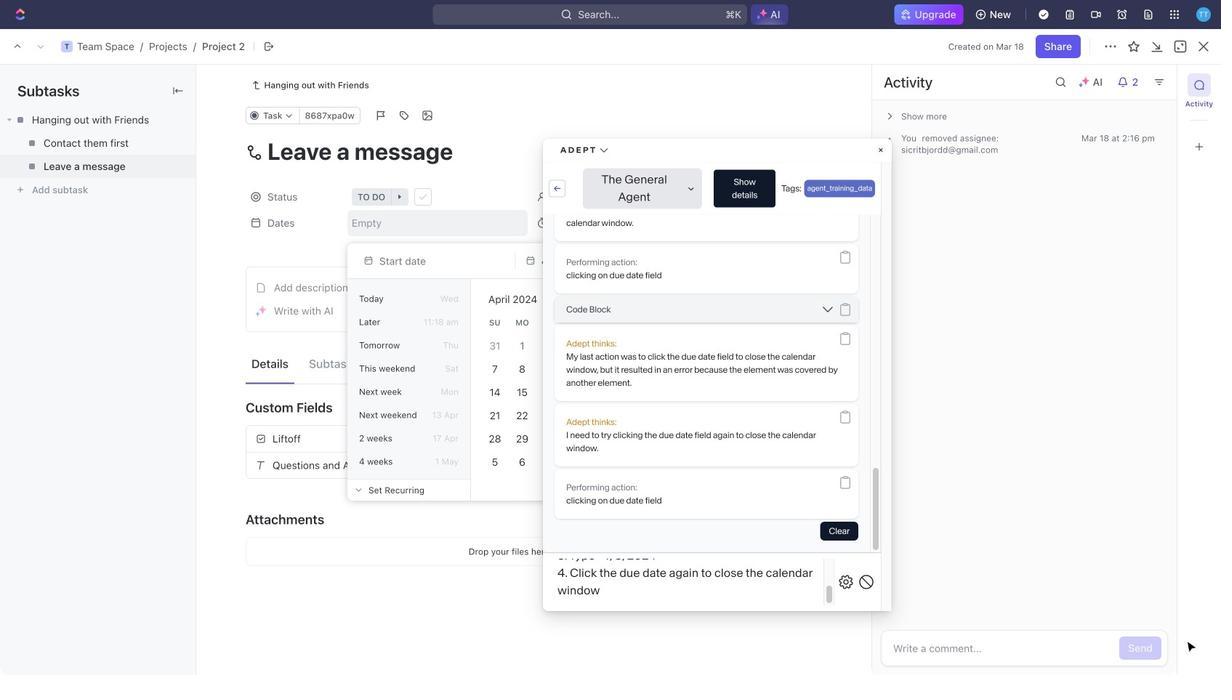 Task type: vqa. For each thing, say whether or not it's contained in the screenshot.
the bottommost User Group image
no



Task type: locate. For each thing, give the bounding box(es) containing it.
0 horizontal spatial team space, , element
[[61, 41, 73, 52]]

None checkbox
[[416, 434, 427, 445]]

task sidebar navigation tab list
[[1183, 73, 1215, 158]]

Edit task name text field
[[246, 137, 814, 165]]

team space, , element
[[61, 41, 73, 52], [198, 41, 209, 52]]

1 horizontal spatial team space, , element
[[198, 41, 209, 52]]



Task type: describe. For each thing, give the bounding box(es) containing it.
drumstick bite image
[[1096, 657, 1104, 665]]

task sidebar content section
[[871, 65, 1177, 675]]

sidebar navigation
[[0, 29, 185, 675]]

2 team space, , element from the left
[[198, 41, 209, 52]]

1 team space, , element from the left
[[61, 41, 73, 52]]

Search tasks... text field
[[1067, 106, 1212, 128]]

Due date text field
[[541, 255, 656, 267]]

Start date text field
[[379, 255, 494, 267]]



